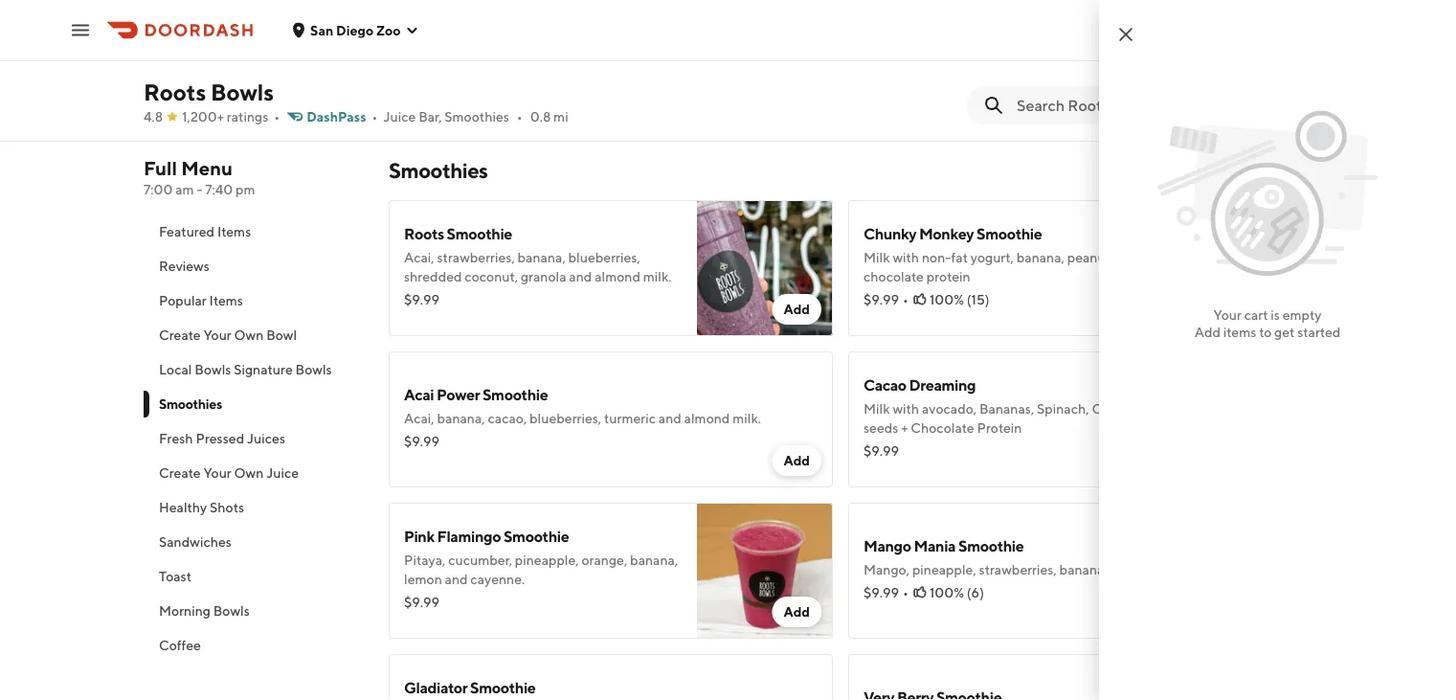 Task type: describe. For each thing, give the bounding box(es) containing it.
chunky monkey smoothie milk with non-fat yogurt, banana, peanut butter, cacao nibs + 20g chocolate protein
[[864, 225, 1258, 284]]

pitaya,
[[404, 552, 446, 568]]

0 vertical spatial juice
[[384, 109, 416, 125]]

acai power smoothie acai, banana, cacao, blueberries, turmeric and almond milk. $9.99 add
[[404, 386, 810, 468]]

almonds,
[[572, 50, 627, 66]]

coconut
[[506, 31, 556, 47]]

morning bowls button
[[144, 594, 366, 628]]

blueberries, inside roots smoothie acai, strawberries, banana, blueberries, shredded coconut, granola and almond milk. $9.99
[[569, 250, 641, 265]]

roots bowls
[[144, 78, 274, 105]]

featured items button
[[144, 215, 366, 249]]

and inside acai power smoothie acai, banana, cacao, blueberries, turmeric and almond milk. $9.99 add
[[659, 410, 682, 426]]

butter,
[[1114, 250, 1154, 265]]

featured items
[[159, 224, 251, 239]]

fresh
[[159, 431, 193, 446]]

your for bowl
[[203, 327, 232, 343]]

with inside cacao dreaming milk with avocado, bananas, spinach, cacao nibs, agave, hemp seeds + chocolate protein $9.99
[[893, 401, 920, 417]]

roots for roots bowls
[[144, 78, 206, 105]]

mi
[[554, 109, 569, 125]]

$9.99 inside acai power smoothie acai, banana, cacao, blueberries, turmeric and almond milk. $9.99 add
[[404, 433, 440, 449]]

bananas,
[[980, 401, 1035, 417]]

mania
[[914, 537, 956, 555]]

banana, inside ube base, white coconut base, granola, banana, strawberries, unsweet coconut, chopped almonds, cacao nibs, chia seeds + honey
[[645, 31, 693, 47]]

shots
[[210, 500, 244, 515]]

nibs
[[1196, 250, 1221, 265]]

dreaming
[[910, 376, 976, 394]]

juices
[[247, 431, 285, 446]]

$9.99 inside pink flamingo smoothie pitaya, cucumber, pineapple, orange, banana, lemon and cayenne. $9.99
[[404, 594, 440, 610]]

lemon
[[404, 571, 442, 587]]

roots for roots smoothie acai, strawberries, banana, blueberries, shredded coconut, granola and almond milk. $9.99
[[404, 225, 444, 243]]

add inside your cart is empty add items to get started
[[1195, 324, 1221, 340]]

$9.99 inside cacao dreaming milk with avocado, bananas, spinach, cacao nibs, agave, hemp seeds + chocolate protein $9.99
[[864, 443, 900, 459]]

hemp
[[1210, 401, 1247, 417]]

full
[[144, 157, 177, 180]]

+ inside chunky monkey smoothie milk with non-fat yogurt, banana, peanut butter, cacao nibs + 20g chocolate protein
[[1223, 250, 1230, 265]]

• left 0.8
[[517, 109, 523, 125]]

almond inside acai power smoothie acai, banana, cacao, blueberries, turmeric and almond milk. $9.99 add
[[685, 410, 730, 426]]

white
[[470, 31, 503, 47]]

$9.99 • for mango
[[864, 585, 909, 601]]

orange,
[[582, 552, 628, 568]]

bowl
[[266, 327, 297, 343]]

zoo
[[377, 22, 401, 38]]

open menu image
[[69, 19, 92, 42]]

acai, inside roots smoothie acai, strawberries, banana, blueberries, shredded coconut, granola and almond milk. $9.99
[[404, 250, 435, 265]]

(15)
[[967, 292, 990, 307]]

juice bar, smoothies • 0.8 mi
[[384, 109, 569, 125]]

bowls down bowl
[[296, 362, 332, 377]]

sandwiches
[[159, 534, 232, 550]]

1 vertical spatial smoothies
[[389, 158, 488, 183]]

coconut, inside ube base, white coconut base, granola, banana, strawberries, unsweet coconut, chopped almonds, cacao nibs, chia seeds + honey
[[459, 50, 512, 66]]

milk. inside acai power smoothie acai, banana, cacao, blueberries, turmeric and almond milk. $9.99 add
[[733, 410, 762, 426]]

$9.99 down "chocolate" at the top of page
[[864, 292, 900, 307]]

pink flamingo smoothie image
[[697, 503, 833, 639]]

add inside acai power smoothie acai, banana, cacao, blueberries, turmeric and almond milk. $9.99 add
[[784, 453, 810, 468]]

orange.
[[1133, 562, 1179, 578]]

pink
[[404, 527, 435, 546]]

roots smoothie image
[[697, 200, 833, 336]]

banana, inside pink flamingo smoothie pitaya, cucumber, pineapple, orange, banana, lemon and cayenne. $9.99
[[630, 552, 678, 568]]

reviews
[[159, 258, 210, 274]]

almond inside roots smoothie acai, strawberries, banana, blueberries, shredded coconut, granola and almond milk. $9.99
[[595, 269, 641, 284]]

protein
[[977, 420, 1022, 436]]

granola
[[521, 269, 567, 284]]

7:00
[[144, 182, 173, 197]]

is
[[1271, 307, 1281, 323]]

and inside 'mango mania smoothie mango, pineapple, strawberries, banana and orange.'
[[1108, 562, 1131, 578]]

create for create your own bowl
[[159, 327, 201, 343]]

2 base, from the left
[[559, 31, 591, 47]]

featured
[[159, 224, 215, 239]]

1,200+ ratings •
[[182, 109, 280, 125]]

sandwiches button
[[144, 525, 366, 559]]

strawberries, inside 'mango mania smoothie mango, pineapple, strawberries, banana and orange.'
[[979, 562, 1057, 578]]

cayenne.
[[471, 571, 525, 587]]

mango
[[864, 537, 912, 555]]

milk inside chunky monkey smoothie milk with non-fat yogurt, banana, peanut butter, cacao nibs + 20g chocolate protein
[[864, 250, 890, 265]]

coffee
[[159, 637, 201, 653]]

gladiator
[[404, 679, 468, 697]]

get
[[1275, 324, 1295, 340]]

diego
[[336, 22, 374, 38]]

your inside your cart is empty add items to get started
[[1214, 307, 1242, 323]]

bar,
[[419, 109, 442, 125]]

unsweet
[[404, 50, 456, 66]]

100% (15)
[[930, 292, 990, 307]]

monkey
[[920, 225, 974, 243]]

agave,
[[1165, 401, 1207, 417]]

milk inside cacao dreaming milk with avocado, bananas, spinach, cacao nibs, agave, hemp seeds + chocolate protein $9.99
[[864, 401, 890, 417]]

cucumber,
[[449, 552, 513, 568]]

protein
[[927, 269, 971, 284]]

ube
[[404, 31, 433, 47]]

banana, inside roots smoothie acai, strawberries, banana, blueberries, shredded coconut, granola and almond milk. $9.99
[[518, 250, 566, 265]]

flamingo
[[437, 527, 501, 546]]

coconut, inside roots smoothie acai, strawberries, banana, blueberries, shredded coconut, granola and almond milk. $9.99
[[465, 269, 518, 284]]

acai, inside acai power smoothie acai, banana, cacao, blueberries, turmeric and almond milk. $9.99 add
[[404, 410, 435, 426]]

chocolate
[[911, 420, 975, 436]]

banana
[[1060, 562, 1105, 578]]

spinach,
[[1037, 401, 1090, 417]]

healthy shots button
[[144, 490, 366, 525]]

started
[[1298, 324, 1341, 340]]

2 vertical spatial smoothies
[[159, 396, 222, 412]]

0.8
[[530, 109, 551, 125]]

turmeric
[[604, 410, 656, 426]]

cacao dreaming milk with avocado, bananas, spinach, cacao nibs, agave, hemp seeds + chocolate protein $9.99
[[864, 376, 1247, 459]]

shredded
[[404, 269, 462, 284]]

popular items
[[159, 293, 243, 308]]

morning bowls
[[159, 603, 250, 619]]

smoothie for mango
[[959, 537, 1024, 555]]

toast button
[[144, 559, 366, 594]]

100% for monkey
[[930, 292, 965, 307]]

chopped
[[515, 50, 569, 66]]

bowls for morning bowls
[[213, 603, 250, 619]]

nibs, inside cacao dreaming milk with avocado, bananas, spinach, cacao nibs, agave, hemp seeds + chocolate protein $9.99
[[1134, 401, 1162, 417]]

coffee button
[[144, 628, 366, 663]]

create for create your own juice
[[159, 465, 201, 481]]

100% for mania
[[930, 585, 965, 601]]



Task type: locate. For each thing, give the bounding box(es) containing it.
0 horizontal spatial nibs,
[[668, 50, 696, 66]]

milk up "chocolate" at the top of page
[[864, 250, 890, 265]]

0 vertical spatial roots
[[144, 78, 206, 105]]

1 vertical spatial almond
[[685, 410, 730, 426]]

1 vertical spatial $9.99 •
[[864, 585, 909, 601]]

milk. inside roots smoothie acai, strawberries, banana, blueberries, shredded coconut, granola and almond milk. $9.99
[[643, 269, 672, 284]]

+ inside ube base, white coconut base, granola, banana, strawberries, unsweet coconut, chopped almonds, cacao nibs, chia seeds + honey
[[765, 50, 772, 66]]

1 vertical spatial create
[[159, 465, 201, 481]]

base, up almonds,
[[559, 31, 591, 47]]

own for bowl
[[234, 327, 264, 343]]

0 vertical spatial cacao
[[864, 376, 907, 394]]

0 vertical spatial almond
[[595, 269, 641, 284]]

0 vertical spatial $9.99 •
[[864, 292, 909, 307]]

0 vertical spatial coconut,
[[459, 50, 512, 66]]

1 vertical spatial acai,
[[404, 410, 435, 426]]

cacao inside ube base, white coconut base, granola, banana, strawberries, unsweet coconut, chopped almonds, cacao nibs, chia seeds + honey
[[629, 50, 665, 66]]

1 horizontal spatial cacao
[[1157, 250, 1193, 265]]

1 vertical spatial with
[[893, 401, 920, 417]]

power
[[437, 386, 480, 404]]

strawberries, inside ube base, white coconut base, granola, banana, strawberries, unsweet coconut, chopped almonds, cacao nibs, chia seeds + honey
[[696, 31, 774, 47]]

0 horizontal spatial base,
[[435, 31, 467, 47]]

acai,
[[404, 250, 435, 265], [404, 410, 435, 426]]

1 vertical spatial items
[[209, 293, 243, 308]]

ube base, white coconut base, granola, banana, strawberries, unsweet coconut, chopped almonds, cacao nibs, chia seeds + honey
[[404, 31, 812, 66]]

nibs,
[[668, 50, 696, 66], [1134, 401, 1162, 417]]

smoothie inside roots smoothie acai, strawberries, banana, blueberries, shredded coconut, granola and almond milk. $9.99
[[447, 225, 512, 243]]

2 with from the top
[[893, 401, 920, 417]]

chunky
[[864, 225, 917, 243]]

and right turmeric
[[659, 410, 682, 426]]

0 vertical spatial 100%
[[930, 292, 965, 307]]

1 vertical spatial seeds
[[864, 420, 899, 436]]

0 vertical spatial strawberries,
[[696, 31, 774, 47]]

local bowls signature bowls button
[[144, 353, 366, 387]]

1 vertical spatial 100%
[[930, 585, 965, 601]]

and inside pink flamingo smoothie pitaya, cucumber, pineapple, orange, banana, lemon and cayenne. $9.99
[[445, 571, 468, 587]]

0 vertical spatial smoothies
[[445, 109, 509, 125]]

and
[[569, 269, 592, 284], [659, 410, 682, 426], [1108, 562, 1131, 578], [445, 571, 468, 587]]

100% down protein on the top of the page
[[930, 292, 965, 307]]

blueberries, inside acai power smoothie acai, banana, cacao, blueberries, turmeric and almond milk. $9.99 add
[[530, 410, 602, 426]]

cacao down granola, at the top left of page
[[629, 50, 665, 66]]

2 100% from the top
[[930, 585, 965, 601]]

smoothie inside chunky monkey smoothie milk with non-fat yogurt, banana, peanut butter, cacao nibs + 20g chocolate protein
[[977, 225, 1043, 243]]

pm
[[236, 182, 255, 197]]

healthy shots
[[159, 500, 244, 515]]

honey
[[774, 50, 812, 66]]

1 horizontal spatial juice
[[384, 109, 416, 125]]

pineapple,
[[515, 552, 579, 568], [913, 562, 977, 578]]

banana, inside chunky monkey smoothie milk with non-fat yogurt, banana, peanut butter, cacao nibs + 20g chocolate protein
[[1017, 250, 1065, 265]]

with inside chunky monkey smoothie milk with non-fat yogurt, banana, peanut butter, cacao nibs + 20g chocolate protein
[[893, 250, 920, 265]]

0 horizontal spatial pineapple,
[[515, 552, 579, 568]]

and right banana
[[1108, 562, 1131, 578]]

add button
[[772, 294, 822, 325], [1232, 294, 1282, 325], [772, 445, 822, 476], [772, 597, 822, 627]]

1 vertical spatial juice
[[266, 465, 299, 481]]

1 vertical spatial own
[[234, 465, 264, 481]]

smoothie right gladiator
[[470, 679, 536, 697]]

pink flamingo smoothie pitaya, cucumber, pineapple, orange, banana, lemon and cayenne. $9.99
[[404, 527, 678, 610]]

nibs, left 'chia'
[[668, 50, 696, 66]]

smoothie for chunky
[[977, 225, 1043, 243]]

$9.99 down mango,
[[864, 585, 900, 601]]

smoothie up '(6)'
[[959, 537, 1024, 555]]

2 own from the top
[[234, 465, 264, 481]]

toast
[[159, 569, 192, 584]]

$9.99 • down mango,
[[864, 585, 909, 601]]

0 vertical spatial seeds
[[727, 50, 762, 66]]

banana, right the yogurt,
[[1017, 250, 1065, 265]]

1 horizontal spatial nibs,
[[1134, 401, 1162, 417]]

cart
[[1245, 307, 1269, 323]]

smoothie up the yogurt,
[[977, 225, 1043, 243]]

0 vertical spatial items
[[217, 224, 251, 239]]

coconut,
[[459, 50, 512, 66], [465, 269, 518, 284]]

2 horizontal spatial +
[[1223, 250, 1230, 265]]

items for featured items
[[217, 224, 251, 239]]

juice down juices
[[266, 465, 299, 481]]

create your own juice
[[159, 465, 299, 481]]

2 create from the top
[[159, 465, 201, 481]]

roots up "shredded"
[[404, 225, 444, 243]]

2 $9.99 • from the top
[[864, 585, 909, 601]]

with up "chocolate" at the top of page
[[893, 250, 920, 265]]

morning
[[159, 603, 211, 619]]

strawberries, up 'chia'
[[696, 31, 774, 47]]

almond right turmeric
[[685, 410, 730, 426]]

1 milk from the top
[[864, 250, 890, 265]]

own down fresh pressed juices button
[[234, 465, 264, 481]]

smoothie
[[447, 225, 512, 243], [977, 225, 1043, 243], [483, 386, 548, 404], [504, 527, 569, 546], [959, 537, 1024, 555], [470, 679, 536, 697]]

peanut
[[1068, 250, 1111, 265]]

smoothie up "shredded"
[[447, 225, 512, 243]]

your for juice
[[203, 465, 232, 481]]

1 vertical spatial +
[[1223, 250, 1230, 265]]

1 100% from the top
[[930, 292, 965, 307]]

smoothies up fresh
[[159, 396, 222, 412]]

to
[[1260, 324, 1272, 340]]

milk left avocado,
[[864, 401, 890, 417]]

cacao
[[629, 50, 665, 66], [1157, 250, 1193, 265]]

• right dashpass
[[372, 109, 378, 125]]

smoothie up cacao,
[[483, 386, 548, 404]]

1 horizontal spatial seeds
[[864, 420, 899, 436]]

smoothie inside pink flamingo smoothie pitaya, cucumber, pineapple, orange, banana, lemon and cayenne. $9.99
[[504, 527, 569, 546]]

signature
[[234, 362, 293, 377]]

san diego zoo
[[310, 22, 401, 38]]

your down popular items
[[203, 327, 232, 343]]

non-
[[922, 250, 952, 265]]

$9.99 inside roots smoothie acai, strawberries, banana, blueberries, shredded coconut, granola and almond milk. $9.99
[[404, 292, 440, 307]]

0 horizontal spatial seeds
[[727, 50, 762, 66]]

am
[[176, 182, 194, 197]]

roots smoothie acai, strawberries, banana, blueberries, shredded coconut, granola and almond milk. $9.99
[[404, 225, 672, 307]]

san
[[310, 22, 334, 38]]

smoothie for pink
[[504, 527, 569, 546]]

strawberries, up '(6)'
[[979, 562, 1057, 578]]

create inside "button"
[[159, 465, 201, 481]]

0 horizontal spatial cacao
[[864, 376, 907, 394]]

1 vertical spatial milk.
[[733, 410, 762, 426]]

0 vertical spatial milk
[[864, 250, 890, 265]]

bowls up ratings
[[211, 78, 274, 105]]

own inside create your own bowl button
[[234, 327, 264, 343]]

1 vertical spatial roots
[[404, 225, 444, 243]]

1 $9.99 • from the top
[[864, 292, 909, 307]]

+
[[765, 50, 772, 66], [1223, 250, 1230, 265], [902, 420, 909, 436]]

100% left '(6)'
[[930, 585, 965, 601]]

bowls right "local"
[[195, 362, 231, 377]]

smoothies down bar,
[[389, 158, 488, 183]]

create inside button
[[159, 327, 201, 343]]

items up create your own bowl on the left
[[209, 293, 243, 308]]

+ left the 'chocolate'
[[902, 420, 909, 436]]

smoothie inside 'mango mania smoothie mango, pineapple, strawberries, banana and orange.'
[[959, 537, 1024, 555]]

1,200+
[[182, 109, 224, 125]]

dashpass
[[307, 109, 366, 125]]

•
[[274, 109, 280, 125], [372, 109, 378, 125], [517, 109, 523, 125], [903, 292, 909, 307], [903, 585, 909, 601]]

20g
[[1233, 250, 1258, 265]]

$9.99 down "shredded"
[[404, 292, 440, 307]]

own left bowl
[[234, 327, 264, 343]]

banana, up granola
[[518, 250, 566, 265]]

0 horizontal spatial +
[[765, 50, 772, 66]]

1 vertical spatial blueberries,
[[530, 410, 602, 426]]

(6)
[[967, 585, 985, 601]]

0 vertical spatial nibs,
[[668, 50, 696, 66]]

• down mango,
[[903, 585, 909, 601]]

1 vertical spatial strawberries,
[[437, 250, 515, 265]]

seeds right 'chia'
[[727, 50, 762, 66]]

create up healthy
[[159, 465, 201, 481]]

2 vertical spatial your
[[203, 465, 232, 481]]

2 acai, from the top
[[404, 410, 435, 426]]

0 horizontal spatial almond
[[595, 269, 641, 284]]

banana, right orange,
[[630, 552, 678, 568]]

0 vertical spatial create
[[159, 327, 201, 343]]

banana, inside acai power smoothie acai, banana, cacao, blueberries, turmeric and almond milk. $9.99 add
[[437, 410, 485, 426]]

nibs, inside ube base, white coconut base, granola, banana, strawberries, unsweet coconut, chopped almonds, cacao nibs, chia seeds + honey
[[668, 50, 696, 66]]

coconut, left granola
[[465, 269, 518, 284]]

pineapple, down mania
[[913, 562, 977, 578]]

1 create from the top
[[159, 327, 201, 343]]

avocado,
[[922, 401, 977, 417]]

your inside create your own bowl button
[[203, 327, 232, 343]]

pineapple, inside pink flamingo smoothie pitaya, cucumber, pineapple, orange, banana, lemon and cayenne. $9.99
[[515, 552, 579, 568]]

add
[[784, 301, 810, 317], [1244, 301, 1270, 317], [1195, 324, 1221, 340], [784, 453, 810, 468], [784, 604, 810, 620]]

0 vertical spatial cacao
[[629, 50, 665, 66]]

pineapple, up cayenne.
[[515, 552, 579, 568]]

1 horizontal spatial milk.
[[733, 410, 762, 426]]

2 vertical spatial +
[[902, 420, 909, 436]]

items
[[217, 224, 251, 239], [209, 293, 243, 308]]

seeds inside cacao dreaming milk with avocado, bananas, spinach, cacao nibs, agave, hemp seeds + chocolate protein $9.99
[[864, 420, 899, 436]]

juice left bar,
[[384, 109, 416, 125]]

1 vertical spatial milk
[[864, 401, 890, 417]]

acai, down acai
[[404, 410, 435, 426]]

strawberries, inside roots smoothie acai, strawberries, banana, blueberries, shredded coconut, granola and almond milk. $9.99
[[437, 250, 515, 265]]

items up reviews button
[[217, 224, 251, 239]]

smoothie for acai
[[483, 386, 548, 404]]

fat
[[952, 250, 968, 265]]

your up items in the top of the page
[[1214, 307, 1242, 323]]

granola,
[[594, 31, 642, 47]]

0 vertical spatial own
[[234, 327, 264, 343]]

seeds inside ube base, white coconut base, granola, banana, strawberries, unsweet coconut, chopped almonds, cacao nibs, chia seeds + honey
[[727, 50, 762, 66]]

+ left honey
[[765, 50, 772, 66]]

your cart is empty add items to get started
[[1195, 307, 1341, 340]]

with up the 'chocolate'
[[893, 401, 920, 417]]

cacao left the dreaming
[[864, 376, 907, 394]]

ratings
[[227, 109, 268, 125]]

1 vertical spatial cacao
[[1157, 250, 1193, 265]]

1 base, from the left
[[435, 31, 467, 47]]

and right granola
[[569, 269, 592, 284]]

$9.99 up 'mango'
[[864, 443, 900, 459]]

1 own from the top
[[234, 327, 264, 343]]

create down popular
[[159, 327, 201, 343]]

smoothies right bar,
[[445, 109, 509, 125]]

create your own bowl
[[159, 327, 297, 343]]

local bowls signature bowls
[[159, 362, 332, 377]]

1 vertical spatial your
[[203, 327, 232, 343]]

fresh pressed juices button
[[144, 421, 366, 456]]

1 horizontal spatial strawberries,
[[696, 31, 774, 47]]

nibs, left agave,
[[1134, 401, 1162, 417]]

1 horizontal spatial roots
[[404, 225, 444, 243]]

1 vertical spatial cacao
[[1092, 401, 1131, 417]]

cacao right spinach,
[[1092, 401, 1131, 417]]

banana, down power
[[437, 410, 485, 426]]

• down "chocolate" at the top of page
[[903, 292, 909, 307]]

popular items button
[[144, 284, 366, 318]]

1 horizontal spatial base,
[[559, 31, 591, 47]]

0 vertical spatial milk.
[[643, 269, 672, 284]]

+ inside cacao dreaming milk with avocado, bananas, spinach, cacao nibs, agave, hemp seeds + chocolate protein $9.99
[[902, 420, 909, 436]]

$9.99 •
[[864, 292, 909, 307], [864, 585, 909, 601]]

local
[[159, 362, 192, 377]]

base, up unsweet
[[435, 31, 467, 47]]

+ left '20g'
[[1223, 250, 1230, 265]]

1 acai, from the top
[[404, 250, 435, 265]]

fresh pressed juices
[[159, 431, 285, 446]]

roots up '4.8'
[[144, 78, 206, 105]]

0 vertical spatial acai,
[[404, 250, 435, 265]]

and inside roots smoothie acai, strawberries, banana, blueberries, shredded coconut, granola and almond milk. $9.99
[[569, 269, 592, 284]]

healthy
[[159, 500, 207, 515]]

0 horizontal spatial juice
[[266, 465, 299, 481]]

base,
[[435, 31, 467, 47], [559, 31, 591, 47]]

0 horizontal spatial milk.
[[643, 269, 672, 284]]

pineapple, inside 'mango mania smoothie mango, pineapple, strawberries, banana and orange.'
[[913, 562, 977, 578]]

100%
[[930, 292, 965, 307], [930, 585, 965, 601]]

bowls down toast button
[[213, 603, 250, 619]]

seeds left the 'chocolate'
[[864, 420, 899, 436]]

close image
[[1115, 23, 1138, 46]]

1 horizontal spatial pineapple,
[[913, 562, 977, 578]]

0 vertical spatial with
[[893, 250, 920, 265]]

almond right granola
[[595, 269, 641, 284]]

bowls for roots bowls
[[211, 78, 274, 105]]

dashpass •
[[307, 109, 378, 125]]

strawberries, up "shredded"
[[437, 250, 515, 265]]

2 vertical spatial strawberries,
[[979, 562, 1057, 578]]

menu
[[181, 157, 233, 180]]

0 vertical spatial +
[[765, 50, 772, 66]]

cacao left nibs
[[1157, 250, 1193, 265]]

items
[[1224, 324, 1257, 340]]

0 horizontal spatial strawberries,
[[437, 250, 515, 265]]

yogurt,
[[971, 250, 1014, 265]]

1 horizontal spatial +
[[902, 420, 909, 436]]

cacao inside chunky monkey smoothie milk with non-fat yogurt, banana, peanut butter, cacao nibs + 20g chocolate protein
[[1157, 250, 1193, 265]]

popular
[[159, 293, 207, 308]]

own inside the create your own juice "button"
[[234, 465, 264, 481]]

$9.99 down acai
[[404, 433, 440, 449]]

7:40
[[205, 182, 233, 197]]

1 vertical spatial nibs,
[[1134, 401, 1162, 417]]

chia
[[699, 50, 724, 66]]

roots inside roots smoothie acai, strawberries, banana, blueberries, shredded coconut, granola and almond milk. $9.99
[[404, 225, 444, 243]]

100% (6)
[[930, 585, 985, 601]]

items for popular items
[[209, 293, 243, 308]]

coconut, down white
[[459, 50, 512, 66]]

• right ratings
[[274, 109, 280, 125]]

2 horizontal spatial strawberries,
[[979, 562, 1057, 578]]

reviews button
[[144, 249, 366, 284]]

1 with from the top
[[893, 250, 920, 265]]

banana, right granola, at the top left of page
[[645, 31, 693, 47]]

1 horizontal spatial cacao
[[1092, 401, 1131, 417]]

juice inside "button"
[[266, 465, 299, 481]]

acai, up "shredded"
[[404, 250, 435, 265]]

full menu 7:00 am - 7:40 pm
[[144, 157, 255, 197]]

own for juice
[[234, 465, 264, 481]]

$9.99 down lemon
[[404, 594, 440, 610]]

$9.99 • for chunky
[[864, 292, 909, 307]]

smoothie up cayenne.
[[504, 527, 569, 546]]

Item Search search field
[[1017, 95, 1278, 116]]

your down pressed
[[203, 465, 232, 481]]

your inside the create your own juice "button"
[[203, 465, 232, 481]]

and down cucumber,
[[445, 571, 468, 587]]

bowls for local bowls signature bowls
[[195, 362, 231, 377]]

cacao
[[864, 376, 907, 394], [1092, 401, 1131, 417]]

0 vertical spatial your
[[1214, 307, 1242, 323]]

0 vertical spatial blueberries,
[[569, 250, 641, 265]]

mango mania smoothie mango, pineapple, strawberries, banana and orange.
[[864, 537, 1179, 578]]

smoothie inside acai power smoothie acai, banana, cacao, blueberries, turmeric and almond milk. $9.99 add
[[483, 386, 548, 404]]

2 milk from the top
[[864, 401, 890, 417]]

4.8
[[144, 109, 163, 125]]

empty
[[1283, 307, 1322, 323]]

juice
[[384, 109, 416, 125], [266, 465, 299, 481]]

1 horizontal spatial almond
[[685, 410, 730, 426]]

roots
[[144, 78, 206, 105], [404, 225, 444, 243]]

0 horizontal spatial roots
[[144, 78, 206, 105]]

$9.99 • down "chocolate" at the top of page
[[864, 292, 909, 307]]

cacao,
[[488, 410, 527, 426]]

0 horizontal spatial cacao
[[629, 50, 665, 66]]

gladiator smoothie
[[404, 679, 536, 697]]

1 vertical spatial coconut,
[[465, 269, 518, 284]]

san diego zoo button
[[291, 22, 420, 38]]



Task type: vqa. For each thing, say whether or not it's contained in the screenshot.
NO CAJUN VEGGIE CRUNCH
no



